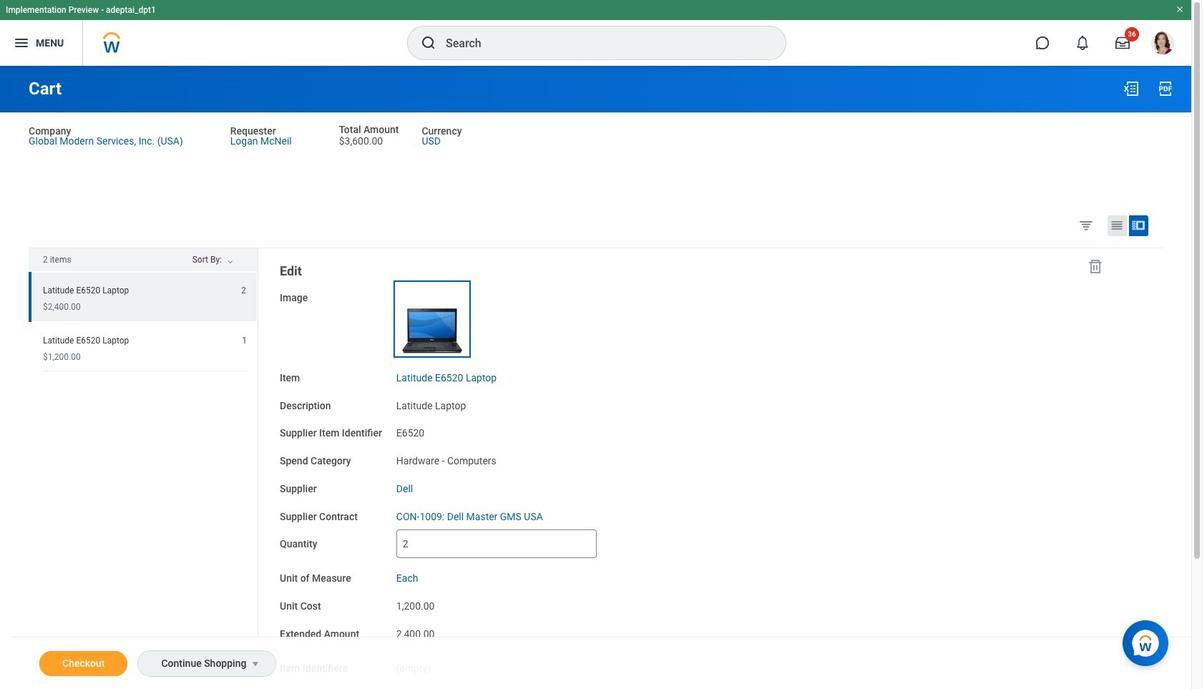 Task type: vqa. For each thing, say whether or not it's contained in the screenshot.
text box
yes



Task type: locate. For each thing, give the bounding box(es) containing it.
None text field
[[396, 530, 597, 559]]

profile logan mcneil image
[[1152, 31, 1175, 57]]

chevron down image
[[222, 259, 239, 269]]

e6520.jpg image
[[396, 283, 468, 355]]

region
[[29, 248, 258, 689]]

notifications large image
[[1076, 36, 1090, 50]]

banner
[[0, 0, 1192, 66]]

close environment banner image
[[1176, 5, 1185, 14]]

view printable version (pdf) image
[[1158, 80, 1175, 97]]

option group
[[1076, 215, 1160, 239]]

main content
[[0, 66, 1192, 689]]

hardware - computers element
[[396, 453, 497, 467]]

none text field inside navigation pane region
[[396, 530, 597, 559]]

select to filter grid data image
[[1079, 218, 1095, 233]]

Search Workday  search field
[[446, 27, 757, 59]]

navigation pane region
[[258, 248, 1122, 689]]

toggle to list detail view image
[[1132, 218, 1146, 233]]



Task type: describe. For each thing, give the bounding box(es) containing it.
toggle to grid view image
[[1110, 218, 1125, 233]]

item list list box
[[29, 272, 258, 371]]

arrow down image
[[239, 256, 256, 266]]

delete image
[[1087, 258, 1105, 275]]

Toggle to Grid view radio
[[1108, 215, 1127, 236]]

justify image
[[13, 34, 30, 52]]

Toggle to List Detail view radio
[[1130, 215, 1149, 236]]

inbox large image
[[1116, 36, 1130, 50]]

export to excel image
[[1123, 80, 1140, 97]]

search image
[[420, 34, 437, 52]]

caret down image
[[247, 659, 264, 670]]



